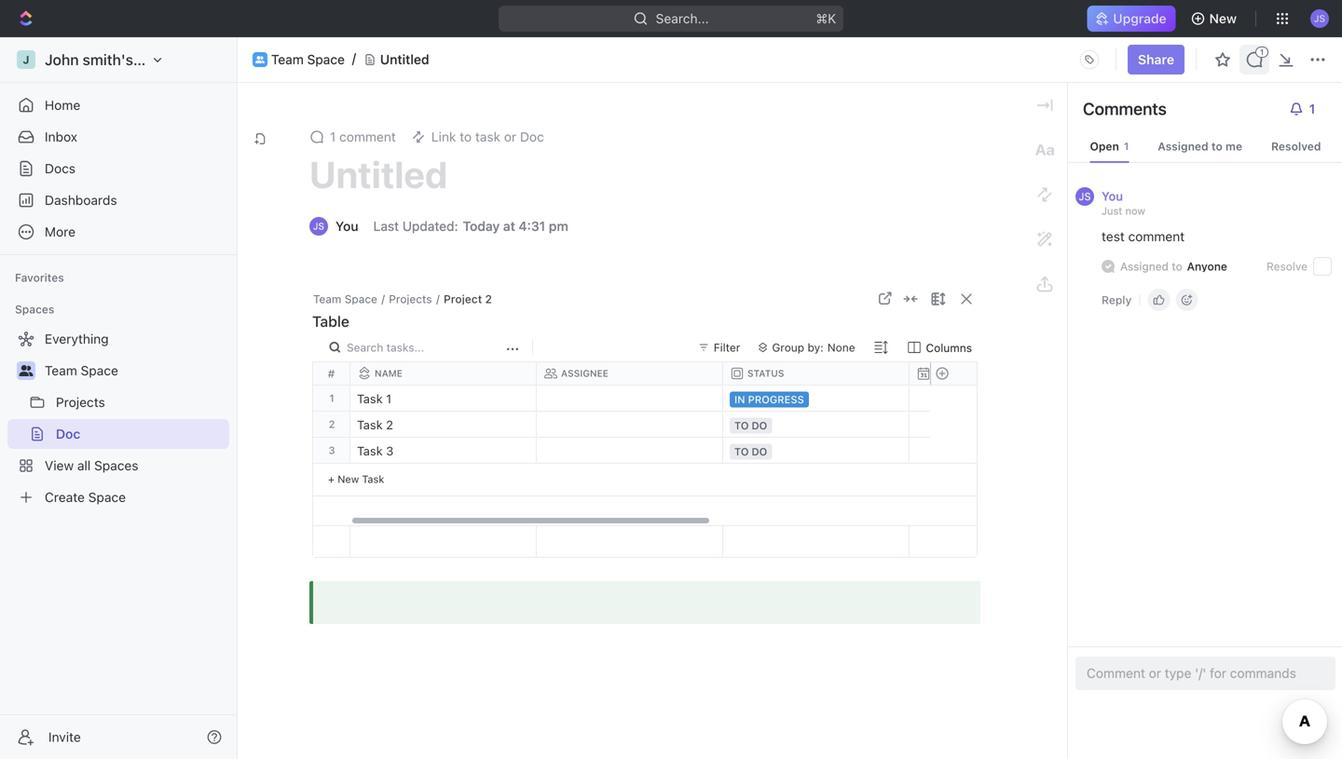 Task type: locate. For each thing, give the bounding box(es) containing it.
press space to select this row. row containing task 3
[[351, 438, 1283, 464]]

press space to select this row. row containing 2
[[313, 412, 351, 438]]

0 horizontal spatial team space
[[45, 363, 118, 378]]

row group containing task 1
[[351, 386, 1283, 526]]

space up table
[[345, 293, 377, 306]]

assigned to me
[[1158, 140, 1243, 153]]

1 vertical spatial doc
[[56, 426, 80, 442]]

to
[[460, 129, 472, 144], [1212, 140, 1223, 153], [1172, 260, 1183, 273], [735, 420, 749, 432], [735, 446, 749, 458]]

home
[[45, 97, 80, 113]]

assigned left me
[[1158, 140, 1209, 153]]

2 / from the left
[[436, 293, 440, 306]]

tree containing everything
[[7, 324, 229, 513]]

task down task 2
[[357, 444, 383, 458]]

0 vertical spatial projects
[[389, 293, 432, 306]]

1 do from the top
[[752, 420, 767, 432]]

group by: none
[[772, 341, 855, 354]]

#
[[328, 367, 335, 380]]

2 for task 2
[[386, 418, 393, 432]]

new down task 3
[[338, 474, 359, 486]]

1 to do cell from the top
[[723, 412, 910, 437]]

to inside dropdown button
[[460, 129, 472, 144]]

projects up all
[[56, 395, 105, 410]]

0 horizontal spatial user group image
[[19, 365, 33, 377]]

assigned for assigned to anyone
[[1120, 260, 1169, 273]]

in progress cell
[[723, 386, 910, 411]]

do for 2
[[752, 420, 767, 432]]

comment down now
[[1128, 229, 1185, 244]]

user group image inside "sidebar" navigation
[[19, 365, 33, 377]]

press space to select this row. row containing 1
[[313, 386, 351, 412]]

user group image
[[255, 56, 265, 63], [19, 365, 33, 377]]

press space to select this row. row containing task 2
[[351, 412, 1283, 438]]

comment left link at left top
[[339, 129, 396, 144]]

do
[[752, 420, 767, 432], [752, 446, 767, 458]]

assigned for assigned to me
[[1158, 140, 1209, 153]]

row containing name
[[351, 363, 1283, 385]]

press space to select this row. row containing 3
[[313, 438, 351, 464]]

space
[[307, 52, 345, 67], [345, 293, 377, 306], [81, 363, 118, 378], [88, 490, 126, 505]]

2 right the project
[[485, 293, 492, 306]]

untitled up 1 comment
[[380, 52, 429, 67]]

1 horizontal spatial new
[[1210, 11, 1237, 26]]

link
[[431, 129, 456, 144]]

doc right or
[[520, 129, 544, 144]]

2 up task 3
[[386, 418, 393, 432]]

team space inside "sidebar" navigation
[[45, 363, 118, 378]]

tasks...
[[387, 341, 424, 354]]

js
[[1314, 13, 1326, 24], [1079, 191, 1091, 203], [313, 221, 324, 232]]

⌘k
[[816, 11, 836, 26]]

1 vertical spatial team space link
[[45, 356, 226, 386]]

0 horizontal spatial spaces
[[15, 303, 54, 316]]

0 vertical spatial to do
[[735, 420, 767, 432]]

js up 1 dropdown button
[[1314, 13, 1326, 24]]

0 vertical spatial doc
[[520, 129, 544, 144]]

Search tasks... text field
[[347, 335, 502, 361]]

1 row group from the left
[[313, 386, 351, 497]]

task down task 1
[[357, 418, 383, 432]]

1 to do from the top
[[735, 420, 767, 432]]

js button
[[1305, 4, 1335, 34]]

anyone button
[[1183, 260, 1228, 273]]

search...
[[656, 11, 709, 26]]

3 down task 2
[[386, 444, 394, 458]]

inbox link
[[7, 122, 229, 152]]

you
[[1102, 189, 1123, 203], [336, 219, 359, 234]]

doc up "view"
[[56, 426, 80, 442]]

tree
[[7, 324, 229, 513]]

docs
[[45, 161, 76, 176]]

1 horizontal spatial 2
[[386, 418, 393, 432]]

search tasks...
[[347, 341, 424, 354]]

0 vertical spatial you
[[1102, 189, 1123, 203]]

smith's
[[83, 51, 133, 69]]

last
[[373, 219, 399, 234]]

1 horizontal spatial spaces
[[94, 458, 138, 474]]

1 vertical spatial untitled
[[309, 152, 448, 196]]

test
[[1102, 229, 1125, 244]]

at
[[503, 219, 515, 234]]

js left you just now
[[1079, 191, 1091, 203]]

0 vertical spatial js
[[1314, 13, 1326, 24]]

js inside dropdown button
[[1314, 13, 1326, 24]]

you up the just
[[1102, 189, 1123, 203]]

comment for 1 comment
[[339, 129, 396, 144]]

all
[[77, 458, 91, 474]]

team space
[[271, 52, 345, 67], [45, 363, 118, 378]]

0 vertical spatial do
[[752, 420, 767, 432]]

task 3
[[357, 444, 394, 458]]

1 vertical spatial to do cell
[[723, 438, 910, 463]]

team
[[271, 52, 304, 67], [313, 293, 342, 306], [45, 363, 77, 378]]

updated:
[[403, 219, 458, 234]]

1 horizontal spatial comment
[[1128, 229, 1185, 244]]

new right upgrade
[[1210, 11, 1237, 26]]

0 horizontal spatial projects
[[56, 395, 105, 410]]

projects
[[389, 293, 432, 306], [56, 395, 105, 410]]

js left last
[[313, 221, 324, 232]]

comment for test comment
[[1128, 229, 1185, 244]]

1 vertical spatial do
[[752, 446, 767, 458]]

reply
[[1102, 294, 1132, 307]]

name column header
[[351, 363, 541, 385]]

1 inside open 1
[[1124, 140, 1129, 152]]

press space to select this row. row
[[313, 386, 351, 412], [351, 386, 1283, 412], [930, 386, 977, 412], [313, 412, 351, 438], [351, 412, 1283, 438], [930, 412, 977, 438], [313, 438, 351, 464], [351, 438, 1283, 464], [930, 438, 977, 464], [351, 527, 1283, 558], [930, 527, 977, 558]]

0 vertical spatial new
[[1210, 11, 1237, 26]]

0 vertical spatial assigned
[[1158, 140, 1209, 153]]

spaces down favorites
[[15, 303, 54, 316]]

doc link
[[56, 419, 226, 449]]

2 inside 'team space / projects / project 2 table'
[[485, 293, 492, 306]]

0 vertical spatial user group image
[[255, 56, 265, 63]]

1 vertical spatial js
[[1079, 191, 1091, 203]]

1 horizontal spatial user group image
[[255, 56, 265, 63]]

to do cell
[[723, 412, 910, 437], [723, 438, 910, 463]]

you for you
[[336, 219, 359, 234]]

columns button
[[894, 337, 978, 359]]

1 vertical spatial new
[[338, 474, 359, 486]]

to for task
[[460, 129, 472, 144]]

progress
[[748, 394, 804, 406]]

0 vertical spatial spaces
[[15, 303, 54, 316]]

inbox
[[45, 129, 77, 144]]

new inside button
[[1210, 11, 1237, 26]]

create space link
[[7, 483, 226, 513]]

2 horizontal spatial 2
[[485, 293, 492, 306]]

1 inside dropdown button
[[1309, 101, 1316, 117]]

2 to do cell from the top
[[723, 438, 910, 463]]

assignee
[[561, 368, 609, 379]]

everything link
[[7, 324, 226, 354]]

1 vertical spatial assigned
[[1120, 260, 1169, 273]]

task
[[357, 392, 383, 406], [357, 418, 383, 432], [357, 444, 383, 458], [362, 474, 384, 486]]

1 vertical spatial you
[[336, 219, 359, 234]]

0 horizontal spatial 2
[[329, 419, 335, 431]]

1 vertical spatial comment
[[1128, 229, 1185, 244]]

projects up tasks...
[[389, 293, 432, 306]]

0 horizontal spatial /
[[382, 293, 385, 306]]

0 vertical spatial team space link
[[271, 52, 345, 67]]

now
[[1126, 205, 1146, 217]]

to for me
[[1212, 140, 1223, 153]]

0 horizontal spatial doc
[[56, 426, 80, 442]]

0 horizontal spatial team space link
[[45, 356, 226, 386]]

2
[[485, 293, 492, 306], [386, 418, 393, 432], [329, 419, 335, 431]]

2 inside 1 2 3
[[329, 419, 335, 431]]

0 horizontal spatial team
[[45, 363, 77, 378]]

2 horizontal spatial js
[[1314, 13, 1326, 24]]

1 vertical spatial spaces
[[94, 458, 138, 474]]

to for anyone
[[1172, 260, 1183, 273]]

grid
[[313, 363, 1283, 558]]

2 left task 2
[[329, 419, 335, 431]]

cell
[[537, 386, 723, 411], [910, 386, 1096, 411], [537, 412, 723, 437], [910, 412, 1096, 437], [537, 438, 723, 463], [910, 438, 1096, 463]]

doc
[[520, 129, 544, 144], [56, 426, 80, 442]]

0 vertical spatial team
[[271, 52, 304, 67]]

row
[[351, 363, 1283, 385]]

upgrade link
[[1087, 6, 1176, 32]]

/ up search tasks... on the top
[[382, 293, 385, 306]]

0 horizontal spatial new
[[338, 474, 359, 486]]

0 vertical spatial team space
[[271, 52, 345, 67]]

row group containing 1 2 3
[[313, 386, 351, 497]]

comment
[[339, 129, 396, 144], [1128, 229, 1185, 244]]

1 horizontal spatial /
[[436, 293, 440, 306]]

3 row group from the left
[[930, 386, 977, 497]]

new task
[[338, 474, 384, 486]]

assigned
[[1158, 140, 1209, 153], [1120, 260, 1169, 273]]

/ left the project
[[436, 293, 440, 306]]

1 horizontal spatial doc
[[520, 129, 544, 144]]

projects inside "sidebar" navigation
[[56, 395, 105, 410]]

1 2 3
[[329, 392, 335, 457]]

1 vertical spatial to do
[[735, 446, 767, 458]]

1 / from the left
[[382, 293, 385, 306]]

new
[[1210, 11, 1237, 26], [338, 474, 359, 486]]

view
[[45, 458, 74, 474]]

1 horizontal spatial team space
[[271, 52, 345, 67]]

space down view all spaces link
[[88, 490, 126, 505]]

space up 1 comment
[[307, 52, 345, 67]]

link to task or doc button
[[403, 124, 552, 150]]

anyone
[[1187, 260, 1228, 273]]

untitled down 1 comment
[[309, 152, 448, 196]]

press space to select this row. row containing task 1
[[351, 386, 1283, 412]]

you inside you just now
[[1102, 189, 1123, 203]]

name button
[[351, 367, 537, 380]]

2 row group from the left
[[351, 386, 1283, 526]]

you just now
[[1102, 189, 1146, 217]]

you left last
[[336, 219, 359, 234]]

0 horizontal spatial js
[[313, 221, 324, 232]]

3 left task 3
[[329, 445, 335, 457]]

0 vertical spatial comment
[[339, 129, 396, 144]]

row group
[[313, 386, 351, 497], [351, 386, 1283, 526], [930, 386, 977, 497]]

0 horizontal spatial you
[[336, 219, 359, 234]]

create space
[[45, 490, 126, 505]]

0 horizontal spatial comment
[[339, 129, 396, 144]]

doc inside dropdown button
[[520, 129, 544, 144]]

1 vertical spatial team space
[[45, 363, 118, 378]]

new for new
[[1210, 11, 1237, 26]]

0 vertical spatial to do cell
[[723, 412, 910, 437]]

2 to do from the top
[[735, 446, 767, 458]]

1 vertical spatial projects
[[56, 395, 105, 410]]

sidebar navigation
[[0, 37, 241, 760]]

1 horizontal spatial you
[[1102, 189, 1123, 203]]

1 vertical spatial team
[[313, 293, 342, 306]]

share
[[1138, 52, 1175, 67]]

1 vertical spatial user group image
[[19, 365, 33, 377]]

dropdown menu image
[[1075, 45, 1105, 75]]

john smith's workspace, , element
[[17, 50, 35, 69]]

test comment
[[1102, 229, 1185, 244]]

assignee button
[[537, 367, 723, 380]]

favorites button
[[7, 267, 72, 289]]

1 horizontal spatial team
[[271, 52, 304, 67]]

2 horizontal spatial team
[[313, 293, 342, 306]]

team inside tree
[[45, 363, 77, 378]]

to do
[[735, 420, 767, 432], [735, 446, 767, 458]]

assigned down test comment on the top of the page
[[1120, 260, 1169, 273]]

untitled
[[380, 52, 429, 67], [309, 152, 448, 196]]

3
[[386, 444, 394, 458], [329, 445, 335, 457]]

2 vertical spatial team
[[45, 363, 77, 378]]

2 do from the top
[[752, 446, 767, 458]]

team space link
[[271, 52, 345, 67], [45, 356, 226, 386]]

assignee column header
[[537, 363, 727, 385]]

task up task 2
[[357, 392, 383, 406]]

1 horizontal spatial projects
[[389, 293, 432, 306]]

spaces up create space link
[[94, 458, 138, 474]]



Task type: describe. For each thing, give the bounding box(es) containing it.
invite
[[48, 730, 81, 745]]

name
[[375, 368, 403, 379]]

task for task 3
[[357, 444, 383, 458]]

team space / projects / project 2 table
[[312, 293, 492, 330]]

user group image for leftmost team space link
[[19, 365, 33, 377]]

status column header
[[723, 363, 914, 385]]

to do cell for task 2
[[723, 412, 910, 437]]

grid containing task 1
[[313, 363, 1283, 558]]

last updated: today at 4:31 pm
[[373, 219, 568, 234]]

john smith's workspace
[[45, 51, 214, 69]]

filter button
[[691, 337, 748, 359]]

to do cell for task 3
[[723, 438, 910, 463]]

task down task 3
[[362, 474, 384, 486]]

filter
[[714, 341, 740, 354]]

dashboards link
[[7, 186, 229, 215]]

today
[[463, 219, 500, 234]]

2 vertical spatial js
[[313, 221, 324, 232]]

team inside 'team space / projects / project 2 table'
[[313, 293, 342, 306]]

task for task 1
[[357, 392, 383, 406]]

team space for the right team space link
[[271, 52, 345, 67]]

favorites
[[15, 271, 64, 284]]

view all spaces
[[45, 458, 138, 474]]

comments
[[1083, 99, 1167, 119]]

dashboards
[[45, 192, 117, 208]]

pm
[[549, 219, 568, 234]]

to do for task 3
[[735, 446, 767, 458]]

or
[[504, 129, 517, 144]]

space down everything link
[[81, 363, 118, 378]]

columns
[[926, 342, 972, 355]]

none
[[827, 341, 855, 354]]

do for 3
[[752, 446, 767, 458]]

projects inside 'team space / projects / project 2 table'
[[389, 293, 432, 306]]

view all spaces link
[[7, 451, 226, 481]]

resolved
[[1271, 140, 1321, 153]]

team space for leftmost team space link
[[45, 363, 118, 378]]

0 horizontal spatial 3
[[329, 445, 335, 457]]

to do for task 2
[[735, 420, 767, 432]]

0 vertical spatial untitled
[[380, 52, 429, 67]]

status
[[748, 368, 784, 379]]

project
[[444, 293, 482, 306]]

more button
[[7, 217, 229, 247]]

space inside 'team space / projects / project 2 table'
[[345, 293, 377, 306]]

open
[[1090, 140, 1119, 153]]

user group image for the right team space link
[[255, 56, 265, 63]]

projects link
[[56, 388, 226, 418]]

upgrade
[[1113, 11, 1167, 26]]

1 horizontal spatial team space link
[[271, 52, 345, 67]]

2 for 1 2 3
[[329, 419, 335, 431]]

in
[[735, 394, 745, 406]]

docs link
[[7, 154, 229, 184]]

new button
[[1184, 4, 1248, 34]]

1 horizontal spatial js
[[1079, 191, 1091, 203]]

task for task 2
[[357, 418, 383, 432]]

search
[[347, 341, 383, 354]]

task 1
[[357, 392, 392, 406]]

link to task or doc
[[431, 129, 544, 144]]

4:31
[[519, 219, 546, 234]]

1 inside 1 2 3
[[329, 392, 334, 405]]

doc inside tree
[[56, 426, 80, 442]]

resolve
[[1267, 260, 1308, 273]]

tree inside "sidebar" navigation
[[7, 324, 229, 513]]

row inside grid
[[351, 363, 1283, 385]]

1 horizontal spatial 3
[[386, 444, 394, 458]]

by:
[[808, 341, 824, 354]]

team for leftmost team space link
[[45, 363, 77, 378]]

group
[[772, 341, 805, 354]]

status button
[[723, 367, 910, 380]]

workspace
[[137, 51, 214, 69]]

more
[[45, 224, 76, 240]]

1 comment
[[330, 129, 396, 144]]

in progress
[[735, 394, 804, 406]]

home link
[[7, 90, 229, 120]]

dropdown menu image
[[910, 527, 1095, 557]]

table
[[312, 313, 349, 330]]

john
[[45, 51, 79, 69]]

new for new task
[[338, 474, 359, 486]]

1 button
[[1282, 94, 1328, 124]]

task
[[475, 129, 501, 144]]

task 2
[[357, 418, 393, 432]]

create
[[45, 490, 85, 505]]

just
[[1102, 205, 1123, 217]]

j
[[23, 53, 29, 66]]

assigned to anyone
[[1120, 260, 1228, 273]]

open 1
[[1090, 140, 1129, 153]]

team for the right team space link
[[271, 52, 304, 67]]

everything
[[45, 331, 109, 347]]

me
[[1226, 140, 1243, 153]]

you for you just now
[[1102, 189, 1123, 203]]



Task type: vqa. For each thing, say whether or not it's contained in the screenshot.
"You 5 mins"
no



